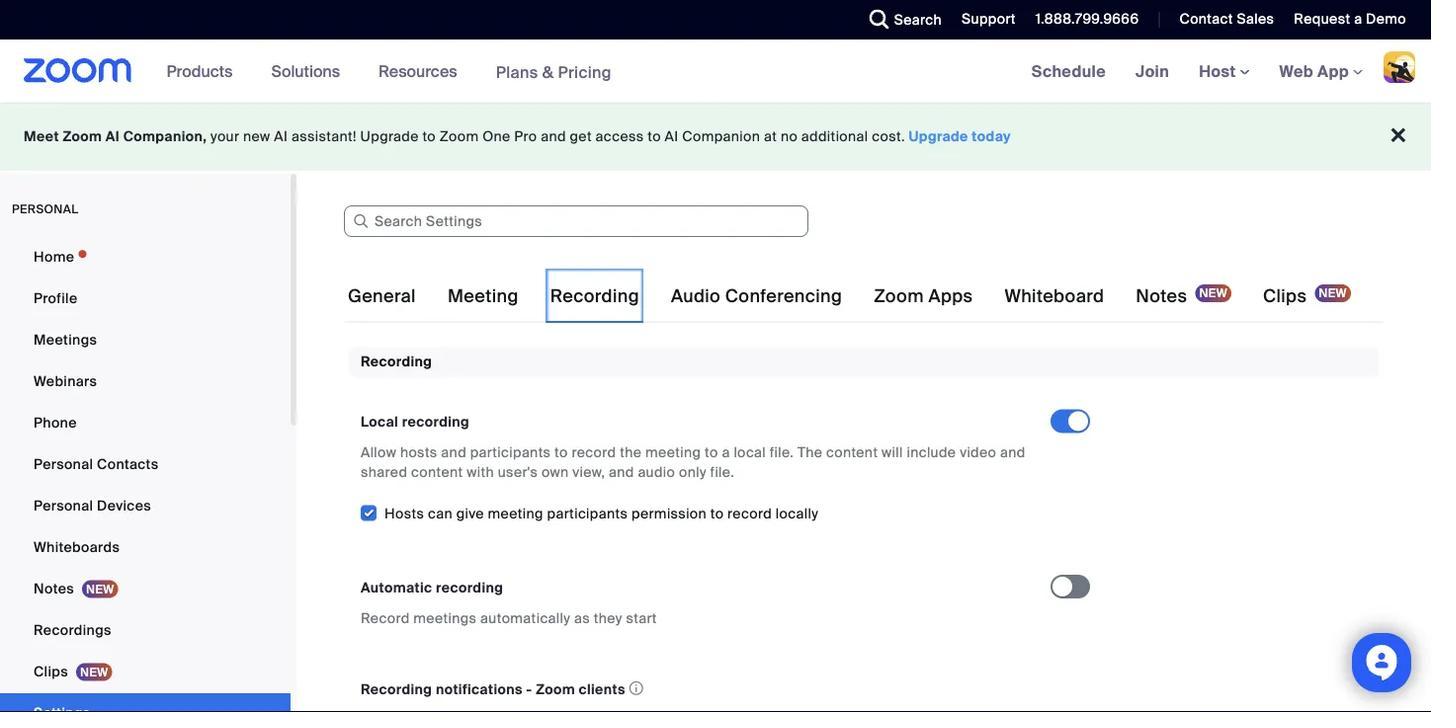 Task type: describe. For each thing, give the bounding box(es) containing it.
zoom apps
[[874, 285, 973, 308]]

solutions button
[[271, 40, 349, 103]]

notes inside tabs of my account settings page tab list
[[1136, 285, 1187, 308]]

personal
[[12, 202, 79, 217]]

allow hosts and participants to record the meeting to a local file. the content will include video and shared content with user's own view, and audio only file.
[[361, 444, 1026, 482]]

1 horizontal spatial record
[[728, 504, 772, 523]]

web
[[1279, 61, 1313, 82]]

automatic recording
[[361, 579, 503, 597]]

audio conferencing
[[671, 285, 842, 308]]

they
[[594, 609, 622, 627]]

meeting
[[448, 285, 519, 308]]

at
[[764, 127, 777, 146]]

start
[[626, 609, 657, 627]]

join
[[1136, 61, 1169, 82]]

1 upgrade from the left
[[360, 127, 419, 146]]

meetings
[[34, 331, 97, 349]]

recording notifications - zoom clients
[[361, 681, 625, 699]]

0 horizontal spatial content
[[411, 463, 463, 482]]

schedule
[[1032, 61, 1106, 82]]

product information navigation
[[152, 40, 626, 104]]

personal contacts link
[[0, 445, 291, 484]]

permission
[[631, 504, 707, 523]]

to down resources dropdown button
[[422, 127, 436, 146]]

contact
[[1180, 10, 1233, 28]]

resources button
[[379, 40, 466, 103]]

home link
[[0, 237, 291, 277]]

banner containing products
[[0, 40, 1431, 104]]

notes link
[[0, 569, 291, 609]]

record meetings automatically as they start
[[361, 609, 657, 627]]

shared
[[361, 463, 407, 482]]

recording inside application
[[361, 681, 432, 699]]

to right permission
[[710, 504, 724, 523]]

zoom logo image
[[24, 58, 132, 83]]

products button
[[167, 40, 242, 103]]

recordings link
[[0, 611, 291, 650]]

local
[[361, 413, 398, 431]]

one
[[482, 127, 511, 146]]

only
[[679, 463, 707, 482]]

give
[[456, 504, 484, 523]]

resources
[[379, 61, 457, 82]]

to up own on the left bottom
[[555, 444, 568, 462]]

phone
[[34, 414, 77, 432]]

Search Settings text field
[[344, 206, 808, 237]]

host button
[[1199, 61, 1250, 82]]

schedule link
[[1017, 40, 1121, 103]]

clips link
[[0, 652, 291, 692]]

companion
[[682, 127, 760, 146]]

notes inside notes link
[[34, 580, 74, 598]]

include
[[907, 444, 956, 462]]

plans
[[496, 62, 538, 82]]

hosts
[[384, 504, 424, 523]]

recording for hosts
[[402, 413, 470, 431]]

1 vertical spatial recording
[[361, 353, 432, 371]]

1 horizontal spatial file.
[[770, 444, 794, 462]]

today
[[972, 127, 1011, 146]]

local recording
[[361, 413, 470, 431]]

meeting inside allow hosts and participants to record the meeting to a local file. the content will include video and shared content with user's own view, and audio only file.
[[645, 444, 701, 462]]

pro
[[514, 127, 537, 146]]

video
[[960, 444, 997, 462]]

support
[[962, 10, 1016, 28]]

meet zoom ai companion, footer
[[0, 103, 1431, 171]]

web app button
[[1279, 61, 1363, 82]]

sales
[[1237, 10, 1274, 28]]

1.888.799.9666
[[1036, 10, 1139, 28]]

allow
[[361, 444, 397, 462]]

and inside meet zoom ai companion, footer
[[541, 127, 566, 146]]

1 vertical spatial file.
[[710, 463, 734, 482]]

1 vertical spatial meeting
[[488, 504, 543, 523]]

meetings navigation
[[1017, 40, 1431, 104]]

2 ai from the left
[[274, 127, 288, 146]]

with
[[467, 463, 494, 482]]

2 upgrade from the left
[[909, 127, 968, 146]]

meet zoom ai companion, your new ai assistant! upgrade to zoom one pro and get access to ai companion at no additional cost. upgrade today
[[24, 127, 1011, 146]]

conferencing
[[725, 285, 842, 308]]

webinars
[[34, 372, 97, 390]]

upgrade today link
[[909, 127, 1011, 146]]

webinars link
[[0, 362, 291, 401]]

recording notifications - zoom clients application
[[361, 676, 1033, 703]]

automatically
[[480, 609, 570, 627]]

request
[[1294, 10, 1350, 28]]

to up only
[[705, 444, 718, 462]]

new
[[243, 127, 270, 146]]

whiteboards
[[34, 538, 120, 556]]

demo
[[1366, 10, 1406, 28]]

locally
[[776, 504, 818, 523]]

personal devices
[[34, 497, 151, 515]]

1 horizontal spatial content
[[826, 444, 878, 462]]

contact sales
[[1180, 10, 1274, 28]]

notifications
[[436, 681, 523, 699]]

will
[[882, 444, 903, 462]]



Task type: vqa. For each thing, say whether or not it's contained in the screenshot.
Personal related to Personal Devices
yes



Task type: locate. For each thing, give the bounding box(es) containing it.
contacts
[[97, 455, 159, 473]]

your
[[211, 127, 239, 146]]

a left local
[[722, 444, 730, 462]]

meetings link
[[0, 320, 291, 360]]

2 personal from the top
[[34, 497, 93, 515]]

recording up the local
[[361, 353, 432, 371]]

request a demo
[[1294, 10, 1406, 28]]

personal down phone
[[34, 455, 93, 473]]

to right access at the top
[[648, 127, 661, 146]]

zoom right "-"
[[536, 681, 575, 699]]

to
[[422, 127, 436, 146], [648, 127, 661, 146], [555, 444, 568, 462], [705, 444, 718, 462], [710, 504, 724, 523]]

0 vertical spatial recording
[[550, 285, 639, 308]]

plans & pricing
[[496, 62, 612, 82]]

request a demo link
[[1279, 0, 1431, 40], [1294, 10, 1406, 28]]

0 horizontal spatial notes
[[34, 580, 74, 598]]

record up view,
[[572, 444, 616, 462]]

personal devices link
[[0, 486, 291, 526]]

view,
[[573, 463, 605, 482]]

0 horizontal spatial clips
[[34, 663, 68, 681]]

profile picture image
[[1384, 51, 1415, 83]]

0 horizontal spatial a
[[722, 444, 730, 462]]

plans & pricing link
[[496, 62, 612, 82], [496, 62, 612, 82]]

audio
[[671, 285, 721, 308]]

ai left companion
[[665, 127, 679, 146]]

recording for meetings
[[436, 579, 503, 597]]

0 vertical spatial participants
[[470, 444, 551, 462]]

no
[[781, 127, 798, 146]]

file. left the
[[770, 444, 794, 462]]

hosts can give meeting participants permission to record locally
[[384, 504, 818, 523]]

banner
[[0, 40, 1431, 104]]

-
[[526, 681, 532, 699]]

audio
[[638, 463, 675, 482]]

content left will
[[826, 444, 878, 462]]

get
[[570, 127, 592, 146]]

0 vertical spatial personal
[[34, 455, 93, 473]]

automatic
[[361, 579, 432, 597]]

meeting
[[645, 444, 701, 462], [488, 504, 543, 523]]

1 vertical spatial content
[[411, 463, 463, 482]]

1 vertical spatial recording
[[436, 579, 503, 597]]

recordings
[[34, 621, 111, 639]]

additional
[[801, 127, 868, 146]]

1 vertical spatial record
[[728, 504, 772, 523]]

personal contacts
[[34, 455, 159, 473]]

zoom left apps
[[874, 285, 924, 308]]

meeting up the audio
[[645, 444, 701, 462]]

2 vertical spatial recording
[[361, 681, 432, 699]]

devices
[[97, 497, 151, 515]]

notes
[[1136, 285, 1187, 308], [34, 580, 74, 598]]

the
[[620, 444, 642, 462]]

meeting down user's
[[488, 504, 543, 523]]

0 horizontal spatial record
[[572, 444, 616, 462]]

the
[[798, 444, 822, 462]]

search button
[[855, 0, 947, 40]]

1 horizontal spatial a
[[1354, 10, 1362, 28]]

0 horizontal spatial file.
[[710, 463, 734, 482]]

solutions
[[271, 61, 340, 82]]

companion,
[[123, 127, 207, 146]]

tabs of my account settings page tab list
[[344, 269, 1355, 324]]

hosts
[[400, 444, 437, 462]]

file.
[[770, 444, 794, 462], [710, 463, 734, 482]]

1 horizontal spatial ai
[[274, 127, 288, 146]]

personal for personal devices
[[34, 497, 93, 515]]

upgrade right cost.
[[909, 127, 968, 146]]

contact sales link
[[1165, 0, 1279, 40], [1180, 10, 1274, 28]]

0 horizontal spatial upgrade
[[360, 127, 419, 146]]

1 ai from the left
[[106, 127, 120, 146]]

recording
[[550, 285, 639, 308], [361, 353, 432, 371], [361, 681, 432, 699]]

profile link
[[0, 279, 291, 318]]

recording element
[[349, 347, 1379, 713]]

search
[[894, 10, 942, 29]]

a inside allow hosts and participants to record the meeting to a local file. the content will include video and shared content with user's own view, and audio only file.
[[722, 444, 730, 462]]

1 horizontal spatial clips
[[1263, 285, 1307, 308]]

web app
[[1279, 61, 1349, 82]]

record left locally
[[728, 504, 772, 523]]

whiteboard
[[1005, 285, 1104, 308]]

and right video
[[1000, 444, 1026, 462]]

record inside allow hosts and participants to record the meeting to a local file. the content will include video and shared content with user's own view, and audio only file.
[[572, 444, 616, 462]]

and
[[541, 127, 566, 146], [441, 444, 467, 462], [1000, 444, 1026, 462], [609, 463, 634, 482]]

meetings
[[413, 609, 477, 627]]

recording up meetings
[[436, 579, 503, 597]]

info outline image
[[629, 676, 644, 702]]

a
[[1354, 10, 1362, 28], [722, 444, 730, 462]]

access
[[596, 127, 644, 146]]

content
[[826, 444, 878, 462], [411, 463, 463, 482]]

participants inside allow hosts and participants to record the meeting to a local file. the content will include video and shared content with user's own view, and audio only file.
[[470, 444, 551, 462]]

upgrade
[[360, 127, 419, 146], [909, 127, 968, 146]]

0 vertical spatial content
[[826, 444, 878, 462]]

1 horizontal spatial meeting
[[645, 444, 701, 462]]

zoom
[[63, 127, 102, 146], [440, 127, 479, 146], [874, 285, 924, 308], [536, 681, 575, 699]]

record
[[361, 609, 410, 627]]

local
[[734, 444, 766, 462]]

1 vertical spatial clips
[[34, 663, 68, 681]]

0 vertical spatial file.
[[770, 444, 794, 462]]

pricing
[[558, 62, 612, 82]]

app
[[1317, 61, 1349, 82]]

1.888.799.9666 button
[[1021, 0, 1144, 40], [1036, 10, 1139, 28]]

user's
[[498, 463, 538, 482]]

1 vertical spatial notes
[[34, 580, 74, 598]]

file. right only
[[710, 463, 734, 482]]

can
[[428, 504, 453, 523]]

recording up 'hosts'
[[402, 413, 470, 431]]

personal for personal contacts
[[34, 455, 93, 473]]

1 vertical spatial a
[[722, 444, 730, 462]]

personal up whiteboards
[[34, 497, 93, 515]]

clips inside tabs of my account settings page tab list
[[1263, 285, 1307, 308]]

zoom inside tabs of my account settings page tab list
[[874, 285, 924, 308]]

recording inside tabs of my account settings page tab list
[[550, 285, 639, 308]]

products
[[167, 61, 233, 82]]

1 horizontal spatial notes
[[1136, 285, 1187, 308]]

1 vertical spatial participants
[[547, 504, 628, 523]]

profile
[[34, 289, 78, 307]]

0 vertical spatial a
[[1354, 10, 1362, 28]]

ai right new
[[274, 127, 288, 146]]

upgrade down product information navigation
[[360, 127, 419, 146]]

participants
[[470, 444, 551, 462], [547, 504, 628, 523]]

&
[[542, 62, 554, 82]]

0 vertical spatial meeting
[[645, 444, 701, 462]]

assistant!
[[292, 127, 357, 146]]

ai
[[106, 127, 120, 146], [274, 127, 288, 146], [665, 127, 679, 146]]

personal
[[34, 455, 93, 473], [34, 497, 93, 515]]

1 horizontal spatial upgrade
[[909, 127, 968, 146]]

3 ai from the left
[[665, 127, 679, 146]]

0 vertical spatial clips
[[1263, 285, 1307, 308]]

ai left companion,
[[106, 127, 120, 146]]

recording
[[402, 413, 470, 431], [436, 579, 503, 597]]

participants up user's
[[470, 444, 551, 462]]

personal menu menu
[[0, 237, 291, 713]]

phone link
[[0, 403, 291, 443]]

0 horizontal spatial meeting
[[488, 504, 543, 523]]

0 vertical spatial recording
[[402, 413, 470, 431]]

zoom inside application
[[536, 681, 575, 699]]

0 vertical spatial notes
[[1136, 285, 1187, 308]]

and left 'get'
[[541, 127, 566, 146]]

a left demo
[[1354, 10, 1362, 28]]

and right 'hosts'
[[441, 444, 467, 462]]

0 horizontal spatial ai
[[106, 127, 120, 146]]

own
[[542, 463, 569, 482]]

and down the
[[609, 463, 634, 482]]

host
[[1199, 61, 1240, 82]]

home
[[34, 248, 74, 266]]

recording down search settings text field
[[550, 285, 639, 308]]

general
[[348, 285, 416, 308]]

apps
[[928, 285, 973, 308]]

recording down record on the bottom left of page
[[361, 681, 432, 699]]

cost.
[[872, 127, 905, 146]]

1 personal from the top
[[34, 455, 93, 473]]

clips
[[1263, 285, 1307, 308], [34, 663, 68, 681]]

2 horizontal spatial ai
[[665, 127, 679, 146]]

zoom right meet on the top left of page
[[63, 127, 102, 146]]

0 vertical spatial record
[[572, 444, 616, 462]]

content down 'hosts'
[[411, 463, 463, 482]]

clips inside personal menu "menu"
[[34, 663, 68, 681]]

join link
[[1121, 40, 1184, 103]]

1 vertical spatial personal
[[34, 497, 93, 515]]

zoom left one
[[440, 127, 479, 146]]

participants down view,
[[547, 504, 628, 523]]



